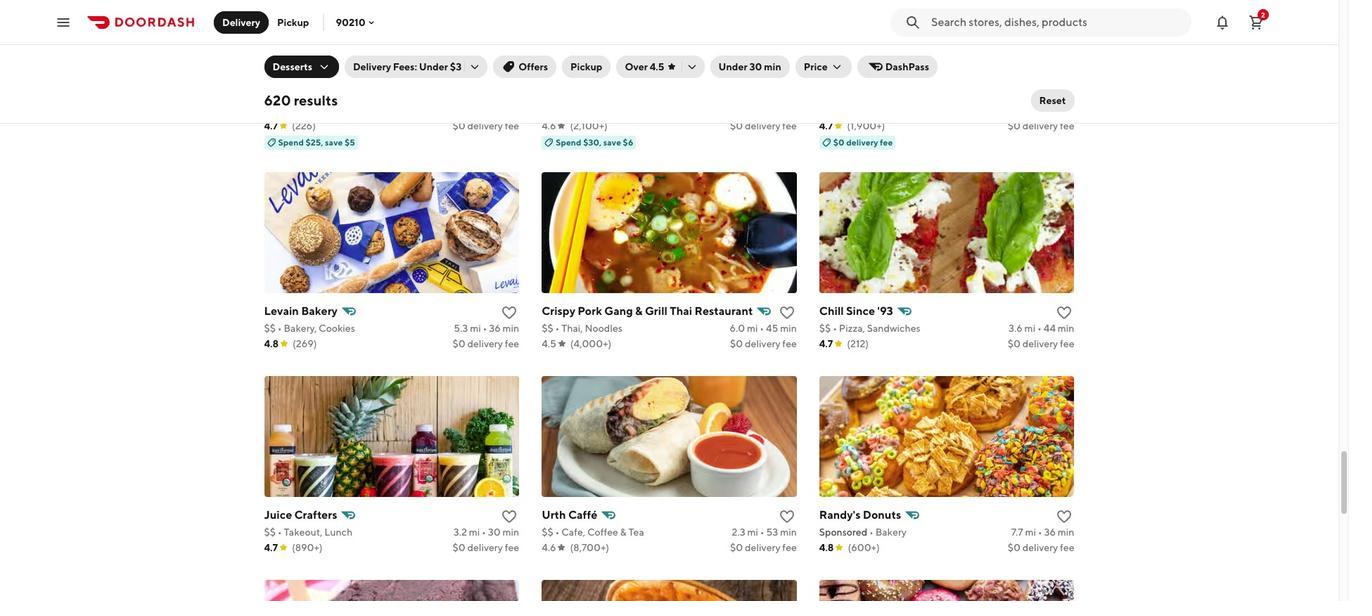 Task type: locate. For each thing, give the bounding box(es) containing it.
$​0 down $3
[[453, 120, 465, 131]]

5.3
[[454, 323, 468, 334]]

click to add this store to your saved list image up 5.3 mi • 36 min
[[501, 304, 518, 321]]

over 4.5 button
[[617, 56, 705, 78]]

delivery inside button
[[222, 17, 260, 28]]

mi for randy's donuts
[[1025, 527, 1036, 538]]

0 vertical spatial tea
[[351, 105, 367, 116]]

urth
[[542, 508, 566, 522]]

delivery for (890+)
[[467, 542, 503, 553]]

1 horizontal spatial delivery
[[353, 61, 391, 72]]

grill
[[645, 304, 668, 318]]

chill since '93
[[819, 304, 893, 318]]

save left "$6"
[[603, 137, 621, 147]]

30 inside button
[[750, 61, 762, 72]]

$​0 delivery fee down '2.3 mi • 53 min'
[[730, 542, 797, 553]]

1 horizontal spatial &
[[620, 527, 627, 538]]

36 right 5.3
[[489, 323, 501, 334]]

delivery for delivery
[[222, 17, 260, 28]]

1 vertical spatial 4.6
[[542, 542, 556, 553]]

0 horizontal spatial save
[[325, 137, 343, 147]]

click to add this store to your saved list image up "3.2 mi • 30 min"
[[501, 508, 518, 525]]

$​0 down 5.3
[[453, 338, 465, 349]]

• right 5.3
[[483, 323, 487, 334]]

4.5 inside button
[[650, 61, 664, 72]]

desserts
[[273, 61, 312, 72]]

0 horizontal spatial 30
[[488, 527, 501, 538]]

• right '3.2'
[[482, 527, 486, 538]]

0 horizontal spatial cafe,
[[284, 105, 308, 116]]

min for urth caffé
[[780, 527, 797, 538]]

$$ • pizza, sandwiches
[[819, 323, 921, 334]]

fee for (212)
[[1060, 338, 1074, 349]]

1 vertical spatial cafe,
[[561, 527, 585, 538]]

2 spend from the left
[[556, 137, 581, 147]]

0 vertical spatial pickup
[[277, 17, 309, 28]]

1 vertical spatial delivery
[[353, 61, 391, 72]]

(2,100+)
[[570, 120, 608, 131]]

$$ • takeout, lunch
[[264, 527, 353, 538]]

bakery down donuts at the bottom right
[[876, 527, 907, 538]]

1 horizontal spatial 30
[[750, 61, 762, 72]]

coffee up (8,700+)
[[587, 527, 618, 538]]

1 horizontal spatial spend
[[556, 137, 581, 147]]

1 horizontal spatial bakery
[[876, 527, 907, 538]]

2 4.6 from the top
[[542, 542, 556, 553]]

$​0 delivery fee for juice crafters
[[453, 542, 519, 553]]

$​0 delivery fee down "3.2 mi • 30 min"
[[453, 542, 519, 553]]

1 vertical spatial 36
[[1044, 527, 1056, 538]]

cafe,
[[284, 105, 308, 116], [561, 527, 585, 538]]

$$ for crispy pork gang & grill thai restaurant
[[542, 323, 553, 334]]

coffee right the bottle
[[326, 86, 362, 100]]

mi right 5.3
[[470, 323, 481, 334]]

fee down the 6.0 mi • 45 min
[[782, 338, 797, 349]]

fee down 5.3 mi • 36 min
[[505, 338, 519, 349]]

1 spend from the left
[[278, 137, 304, 147]]

2 horizontal spatial &
[[635, 304, 643, 318]]

4.8 left the (269)
[[264, 338, 279, 349]]

• left 39
[[1038, 105, 1042, 116]]

$$ for levain bakery
[[264, 323, 276, 334]]

$​0 delivery fee down under 30 min button at the right top of page
[[730, 120, 797, 131]]

min left price
[[764, 61, 781, 72]]

36
[[489, 323, 501, 334], [1044, 527, 1056, 538]]

delivery button
[[214, 11, 269, 33]]

mi right 3.6
[[1025, 323, 1036, 334]]

pickup left over
[[571, 61, 602, 72]]

1 vertical spatial 30
[[488, 527, 501, 538]]

1 horizontal spatial 4.8
[[819, 542, 834, 553]]

min right 7.7
[[1058, 527, 1074, 538]]

save
[[325, 137, 343, 147], [603, 137, 621, 147]]

notification bell image
[[1214, 14, 1231, 31]]

$​0 delivery fee for levain bakery
[[453, 338, 519, 349]]

$​0 down 3.6
[[1008, 338, 1021, 349]]

4.8 down "sponsored" on the right of the page
[[819, 542, 834, 553]]

4.7 for (212)
[[819, 338, 833, 349]]

0 horizontal spatial delivery
[[222, 17, 260, 28]]

under 30 min button
[[710, 56, 790, 78]]

30 right '3.2'
[[488, 527, 501, 538]]

click to add this store to your saved list image up '2.3 mi • 53 min'
[[779, 508, 795, 525]]

90210
[[336, 17, 366, 28]]

Store search: begin typing to search for stores available on DoorDash text field
[[931, 14, 1183, 30]]

4.5 right over
[[650, 61, 664, 72]]

36 right 7.7
[[1044, 527, 1056, 538]]

noodles
[[585, 323, 622, 334]]

• inside blue bottle coffee $$ • cafe, coffee & tea
[[278, 105, 282, 116]]

fee for (890+)
[[505, 542, 519, 553]]

cafe, down urth caffé
[[561, 527, 585, 538]]

cafe, inside blue bottle coffee $$ • cafe, coffee & tea
[[284, 105, 308, 116]]

(600+)
[[848, 542, 880, 553]]

reset
[[1039, 95, 1066, 106]]

• down juice
[[278, 527, 282, 538]]

36 for randy's donuts
[[1044, 527, 1056, 538]]

spend down (226)
[[278, 137, 304, 147]]

bakery up $$ • bakery, cookies
[[301, 304, 338, 318]]

30
[[750, 61, 762, 72], [488, 527, 501, 538]]

•
[[278, 105, 282, 116], [1038, 105, 1042, 116], [278, 323, 282, 334], [483, 323, 487, 334], [555, 323, 559, 334], [760, 323, 764, 334], [833, 323, 837, 334], [1038, 323, 1042, 334], [278, 527, 282, 538], [482, 527, 486, 538], [555, 527, 559, 538], [760, 527, 764, 538], [869, 527, 874, 538], [1038, 527, 1042, 538]]

45
[[766, 323, 778, 334]]

2 save from the left
[[603, 137, 621, 147]]

bakery,
[[284, 323, 317, 334]]

4.7 down juice
[[264, 542, 278, 553]]

reset button
[[1031, 89, 1075, 112]]

• down levain
[[278, 323, 282, 334]]

53
[[766, 527, 778, 538]]

click to add this store to your saved list image
[[1056, 86, 1073, 103], [779, 304, 795, 321], [1056, 304, 1073, 321], [779, 508, 795, 525]]

0 vertical spatial 36
[[489, 323, 501, 334]]

(8,700+)
[[570, 542, 609, 553]]

$​0
[[453, 120, 465, 131], [730, 120, 743, 131], [1008, 120, 1021, 131], [453, 338, 465, 349], [730, 338, 743, 349], [1008, 338, 1021, 349], [453, 542, 465, 553], [730, 542, 743, 553], [1008, 542, 1021, 553]]

1 horizontal spatial save
[[603, 137, 621, 147]]

mi for urth caffé
[[747, 527, 758, 538]]

save left $5
[[325, 137, 343, 147]]

$​0 delivery fee for randy's donuts
[[1008, 542, 1074, 553]]

click to add this store to your saved list image for levain bakery
[[501, 304, 518, 321]]

0 horizontal spatial 36
[[489, 323, 501, 334]]

fee down price button
[[782, 120, 797, 131]]

2 button
[[1242, 8, 1270, 36]]

delivery for (212)
[[1023, 338, 1058, 349]]

4.6 down urth
[[542, 542, 556, 553]]

4.8
[[264, 338, 279, 349], [819, 542, 834, 553]]

donuts
[[863, 508, 901, 522]]

6.0
[[730, 323, 745, 334]]

• left the 53
[[760, 527, 764, 538]]

pickup
[[277, 17, 309, 28], [571, 61, 602, 72]]

1 vertical spatial 4.8
[[819, 542, 834, 553]]

delivery for (600+)
[[1023, 542, 1058, 553]]

0 horizontal spatial under
[[419, 61, 448, 72]]

under inside button
[[719, 61, 747, 72]]

under 30 min
[[719, 61, 781, 72]]

coffee down the bottle
[[310, 105, 341, 116]]

$​0 down '3.2'
[[453, 542, 465, 553]]

$​0 delivery fee down 3.6 mi • 44 min
[[1008, 338, 1074, 349]]

1 horizontal spatial 36
[[1044, 527, 1056, 538]]

4.8 for randy's donuts
[[819, 542, 834, 553]]

0 horizontal spatial 4.5
[[542, 338, 556, 349]]

1 4.6 from the top
[[542, 120, 556, 131]]

0 vertical spatial cafe,
[[284, 105, 308, 116]]

mi right 2.3
[[747, 527, 758, 538]]

min for crispy pork gang & grill thai restaurant
[[780, 323, 797, 334]]

1 vertical spatial pickup button
[[562, 56, 611, 78]]

$​0 delivery fee down 5.3 mi • 36 min
[[453, 338, 519, 349]]

0 vertical spatial 4.5
[[650, 61, 664, 72]]

fee down reset
[[1060, 120, 1074, 131]]

1 horizontal spatial under
[[719, 61, 747, 72]]

2 under from the left
[[719, 61, 747, 72]]

thai,
[[561, 323, 583, 334]]

fee for (269)
[[505, 338, 519, 349]]

delivery for (226)
[[467, 120, 503, 131]]

$​0 delivery fee for crispy pork gang & grill thai restaurant
[[730, 338, 797, 349]]

$$ down crispy
[[542, 323, 553, 334]]

1 save from the left
[[325, 137, 343, 147]]

spend for spend $25, save $5
[[278, 137, 304, 147]]

min right 45
[[780, 323, 797, 334]]

coffee
[[326, 86, 362, 100], [310, 105, 341, 116], [587, 527, 618, 538]]

chill
[[819, 304, 844, 318]]

mi right 6.0
[[747, 323, 758, 334]]

$3
[[450, 61, 462, 72]]

$​0 delivery fee
[[453, 120, 519, 131], [730, 120, 797, 131], [1008, 120, 1074, 131], [453, 338, 519, 349], [730, 338, 797, 349], [1008, 338, 1074, 349], [453, 542, 519, 553], [730, 542, 797, 553], [1008, 542, 1074, 553]]

4.7 down 620
[[264, 120, 278, 131]]

5.2 mi • 39 min
[[1009, 105, 1074, 116]]

blue
[[264, 86, 288, 100]]

$​0 delivery fee down $3
[[453, 120, 519, 131]]

$​0 for juice crafters
[[453, 542, 465, 553]]

4.5 down crispy
[[542, 338, 556, 349]]

caffé
[[568, 508, 597, 522]]

click to add this store to your saved list image
[[501, 304, 518, 321], [501, 508, 518, 525], [1056, 508, 1073, 525]]

0 vertical spatial &
[[343, 105, 349, 116]]

$$
[[264, 105, 276, 116], [264, 323, 276, 334], [542, 323, 553, 334], [819, 323, 831, 334], [264, 527, 276, 538], [542, 527, 553, 538]]

spend $30, save $6
[[556, 137, 633, 147]]

4.7 left (1,900+)
[[819, 120, 833, 131]]

0 horizontal spatial 4.8
[[264, 338, 279, 349]]

urth caffé
[[542, 508, 597, 522]]

2 vertical spatial &
[[620, 527, 627, 538]]

0 vertical spatial 30
[[750, 61, 762, 72]]

delivery fees: under $3
[[353, 61, 462, 72]]

delivery
[[222, 17, 260, 28], [353, 61, 391, 72]]

0 vertical spatial delivery
[[222, 17, 260, 28]]

• left pizza,
[[833, 323, 837, 334]]

• left 44
[[1038, 323, 1042, 334]]

mi right 7.7
[[1025, 527, 1036, 538]]

$​0 delivery fee down the 6.0 mi • 45 min
[[730, 338, 797, 349]]

4.6
[[542, 120, 556, 131], [542, 542, 556, 553]]

0 vertical spatial pickup button
[[269, 11, 318, 33]]

$$ for urth caffé
[[542, 527, 553, 538]]

fee down "3.2 mi • 30 min"
[[505, 542, 519, 553]]

1 horizontal spatial 4.5
[[650, 61, 664, 72]]

$​0 delivery fee down 5.2 mi • 39 min
[[1008, 120, 1074, 131]]

randy's
[[819, 508, 861, 522]]

fee for (8,700+)
[[782, 542, 797, 553]]

$$ down chill
[[819, 323, 831, 334]]

620
[[264, 92, 291, 108]]

1 horizontal spatial pickup button
[[562, 56, 611, 78]]

$$ • cafe, coffee & tea
[[542, 527, 644, 538]]

min right '3.2'
[[503, 527, 519, 538]]

pickup button up the desserts
[[269, 11, 318, 33]]

1 vertical spatial bakery
[[876, 527, 907, 538]]

$​0 down 7.7
[[1008, 542, 1021, 553]]

1 vertical spatial coffee
[[310, 105, 341, 116]]

30 left price
[[750, 61, 762, 72]]

click to add this store to your saved list image up 7.7 mi • 36 min at the right bottom
[[1056, 508, 1073, 525]]

0 horizontal spatial spend
[[278, 137, 304, 147]]

pickup button left over
[[562, 56, 611, 78]]

$$ down juice
[[264, 527, 276, 538]]

mi
[[1025, 105, 1036, 116], [470, 323, 481, 334], [747, 323, 758, 334], [1025, 323, 1036, 334], [469, 527, 480, 538], [747, 527, 758, 538], [1025, 527, 1036, 538]]

min right 44
[[1058, 323, 1074, 334]]

1 horizontal spatial cafe,
[[561, 527, 585, 538]]

4.6 left the (2,100+)
[[542, 120, 556, 131]]

4.7 left "(212)"
[[819, 338, 833, 349]]

click to add this store to your saved list image for crispy pork gang & grill thai restaurant
[[779, 304, 795, 321]]

min inside button
[[764, 61, 781, 72]]

fee down 'offers' button
[[505, 120, 519, 131]]

0 vertical spatial coffee
[[326, 86, 362, 100]]

$​0 delivery fee for urth caffé
[[730, 542, 797, 553]]

delivery for (1,900+)
[[1023, 120, 1058, 131]]

$$ down levain
[[264, 323, 276, 334]]

0 horizontal spatial &
[[343, 105, 349, 116]]

desserts button
[[264, 56, 339, 78]]

0 horizontal spatial bakery
[[301, 304, 338, 318]]

thai
[[670, 304, 692, 318]]

3.6
[[1009, 323, 1023, 334]]

$​0 down 6.0
[[730, 338, 743, 349]]

0 vertical spatial 4.8
[[264, 338, 279, 349]]

click to add this store to your saved list image up 3.6 mi • 44 min
[[1056, 304, 1073, 321]]

$$ • thai, noodles
[[542, 323, 622, 334]]

min right 5.3
[[503, 323, 519, 334]]

$​0 down 5.2
[[1008, 120, 1021, 131]]

delivery
[[467, 120, 503, 131], [745, 120, 781, 131], [1023, 120, 1058, 131], [846, 137, 878, 147], [467, 338, 503, 349], [745, 338, 781, 349], [1023, 338, 1058, 349], [467, 542, 503, 553], [745, 542, 781, 553], [1023, 542, 1058, 553]]

delivery for delivery fees: under $3
[[353, 61, 391, 72]]

click to add this store to your saved list image up 5.2 mi • 39 min
[[1056, 86, 1073, 103]]

4.7 for (226)
[[264, 120, 278, 131]]

(1,900+)
[[847, 120, 885, 131]]

0 vertical spatial 4.6
[[542, 120, 556, 131]]

1 vertical spatial tea
[[628, 527, 644, 538]]

min right the 53
[[780, 527, 797, 538]]

delivery for (8,700+)
[[745, 542, 781, 553]]

click to add this store to your saved list image up the 6.0 mi • 45 min
[[779, 304, 795, 321]]

3.2
[[454, 527, 467, 538]]

$$ down blue
[[264, 105, 276, 116]]

fee down '2.3 mi • 53 min'
[[782, 542, 797, 553]]

4.5
[[650, 61, 664, 72], [542, 338, 556, 349]]

fee down 3.6 mi • 44 min
[[1060, 338, 1074, 349]]

mi right '3.2'
[[469, 527, 480, 538]]

levain bakery
[[264, 304, 338, 318]]

tea
[[351, 105, 367, 116], [628, 527, 644, 538]]

$​0 delivery fee down 7.7 mi • 36 min at the right bottom
[[1008, 542, 1074, 553]]

1 vertical spatial pickup
[[571, 61, 602, 72]]

5.2
[[1009, 105, 1023, 116]]

spend
[[278, 137, 304, 147], [556, 137, 581, 147]]

cafe, up (226)
[[284, 105, 308, 116]]

$​0 for levain bakery
[[453, 338, 465, 349]]

$​0 down 2.3
[[730, 542, 743, 553]]

$​0 for chill since '93
[[1008, 338, 1021, 349]]

fee down 7.7 mi • 36 min at the right bottom
[[1060, 542, 1074, 553]]

0 horizontal spatial tea
[[351, 105, 367, 116]]

spend $25, save $5
[[278, 137, 355, 147]]

mi right 5.2
[[1025, 105, 1036, 116]]

$$ down urth
[[542, 527, 553, 538]]

pickup up the desserts
[[277, 17, 309, 28]]

fee for (1,900+)
[[1060, 120, 1074, 131]]

• down blue
[[278, 105, 282, 116]]

spend left $30,
[[556, 137, 581, 147]]



Task type: vqa. For each thing, say whether or not it's contained in the screenshot.


Task type: describe. For each thing, give the bounding box(es) containing it.
$0 delivery fee
[[833, 137, 893, 147]]

• left 45
[[760, 323, 764, 334]]

(4,000+)
[[570, 338, 612, 349]]

$$ for juice crafters
[[264, 527, 276, 538]]

'93
[[877, 304, 893, 318]]

5.3 mi • 36 min
[[454, 323, 519, 334]]

fee down (1,900+)
[[880, 137, 893, 147]]

blue bottle coffee $$ • cafe, coffee & tea
[[264, 86, 367, 116]]

• right 7.7
[[1038, 527, 1042, 538]]

juice
[[264, 508, 292, 522]]

bottle
[[291, 86, 324, 100]]

1 horizontal spatial tea
[[628, 527, 644, 538]]

2
[[1261, 10, 1265, 19]]

min for juice crafters
[[503, 527, 519, 538]]

crafters
[[294, 508, 337, 522]]

44
[[1044, 323, 1056, 334]]

pork
[[578, 304, 602, 318]]

juice crafters
[[264, 508, 337, 522]]

save for $25,
[[325, 137, 343, 147]]

• up (600+)
[[869, 527, 874, 538]]

click to add this store to your saved list image for urth caffé
[[779, 508, 795, 525]]

takeout,
[[284, 527, 322, 538]]

sponsored
[[819, 527, 867, 538]]

sponsored • bakery
[[819, 527, 907, 538]]

$30,
[[583, 137, 602, 147]]

2 vertical spatial coffee
[[587, 527, 618, 538]]

min for levain bakery
[[503, 323, 519, 334]]

fee for (2,100+)
[[782, 120, 797, 131]]

36 for levain bakery
[[489, 323, 501, 334]]

click to add this store to your saved list image for juice crafters
[[501, 508, 518, 525]]

save for $30,
[[603, 137, 621, 147]]

4.8 for levain bakery
[[264, 338, 279, 349]]

cookies
[[319, 323, 355, 334]]

min right 39
[[1058, 105, 1074, 116]]

mi for juice crafters
[[469, 527, 480, 538]]

click to add this store to your saved list image for chill since '93
[[1056, 304, 1073, 321]]

over
[[625, 61, 648, 72]]

restaurant
[[695, 304, 753, 318]]

2.3 mi • 53 min
[[732, 527, 797, 538]]

levain
[[264, 304, 299, 318]]

$0
[[833, 137, 845, 147]]

$6
[[623, 137, 633, 147]]

crispy
[[542, 304, 575, 318]]

pizza,
[[839, 323, 865, 334]]

0 horizontal spatial pickup button
[[269, 11, 318, 33]]

crispy pork gang & grill thai restaurant
[[542, 304, 753, 318]]

price
[[804, 61, 828, 72]]

fee for (4,000+)
[[782, 338, 797, 349]]

$$ • bakery, cookies
[[264, 323, 355, 334]]

min for randy's donuts
[[1058, 527, 1074, 538]]

since
[[846, 304, 875, 318]]

$​0 down under 30 min button at the right top of page
[[730, 120, 743, 131]]

3.2 mi • 30 min
[[454, 527, 519, 538]]

$​0 for urth caffé
[[730, 542, 743, 553]]

fee for (600+)
[[1060, 542, 1074, 553]]

min for chill since '93
[[1058, 323, 1074, 334]]

mi for crispy pork gang & grill thai restaurant
[[747, 323, 758, 334]]

offers
[[519, 61, 548, 72]]

4.7 for (890+)
[[264, 542, 278, 553]]

$5
[[345, 137, 355, 147]]

7.7 mi • 36 min
[[1011, 527, 1074, 538]]

1 horizontal spatial pickup
[[571, 61, 602, 72]]

7.7
[[1011, 527, 1023, 538]]

fee for (226)
[[505, 120, 519, 131]]

results
[[294, 92, 338, 108]]

(269)
[[293, 338, 317, 349]]

sandwiches
[[867, 323, 921, 334]]

1 under from the left
[[419, 61, 448, 72]]

mi for chill since '93
[[1025, 323, 1036, 334]]

3 items, open order cart image
[[1248, 14, 1265, 31]]

4.6 for (8,700+)
[[542, 542, 556, 553]]

gang
[[604, 304, 633, 318]]

offers button
[[493, 56, 556, 78]]

(226)
[[292, 120, 316, 131]]

90210 button
[[336, 17, 377, 28]]

lunch
[[324, 527, 353, 538]]

0 horizontal spatial pickup
[[277, 17, 309, 28]]

620 results
[[264, 92, 338, 108]]

6.0 mi • 45 min
[[730, 323, 797, 334]]

39
[[1044, 105, 1056, 116]]

spend for spend $30, save $6
[[556, 137, 581, 147]]

open menu image
[[55, 14, 72, 31]]

0 vertical spatial bakery
[[301, 304, 338, 318]]

• down urth
[[555, 527, 559, 538]]

dashpass button
[[857, 56, 938, 78]]

click to add this store to your saved list image for randy's donuts
[[1056, 508, 1073, 525]]

1 vertical spatial &
[[635, 304, 643, 318]]

fees:
[[393, 61, 417, 72]]

3.6 mi • 44 min
[[1009, 323, 1074, 334]]

$$ inside blue bottle coffee $$ • cafe, coffee & tea
[[264, 105, 276, 116]]

(212)
[[847, 338, 869, 349]]

$25,
[[306, 137, 323, 147]]

$$ for chill since '93
[[819, 323, 831, 334]]

$​0 for crispy pork gang & grill thai restaurant
[[730, 338, 743, 349]]

delivery for (269)
[[467, 338, 503, 349]]

4.7 for (1,900+)
[[819, 120, 833, 131]]

$​0 for randy's donuts
[[1008, 542, 1021, 553]]

$​0 delivery fee for chill since '93
[[1008, 338, 1074, 349]]

4.6 for (2,100+)
[[542, 120, 556, 131]]

1 vertical spatial 4.5
[[542, 338, 556, 349]]

delivery for (2,100+)
[[745, 120, 781, 131]]

delivery for (4,000+)
[[745, 338, 781, 349]]

• left thai,
[[555, 323, 559, 334]]

& inside blue bottle coffee $$ • cafe, coffee & tea
[[343, 105, 349, 116]]

tea inside blue bottle coffee $$ • cafe, coffee & tea
[[351, 105, 367, 116]]

over 4.5
[[625, 61, 664, 72]]

(890+)
[[292, 542, 323, 553]]

2.3
[[732, 527, 745, 538]]

randy's donuts
[[819, 508, 901, 522]]

mi for levain bakery
[[470, 323, 481, 334]]

price button
[[795, 56, 852, 78]]



